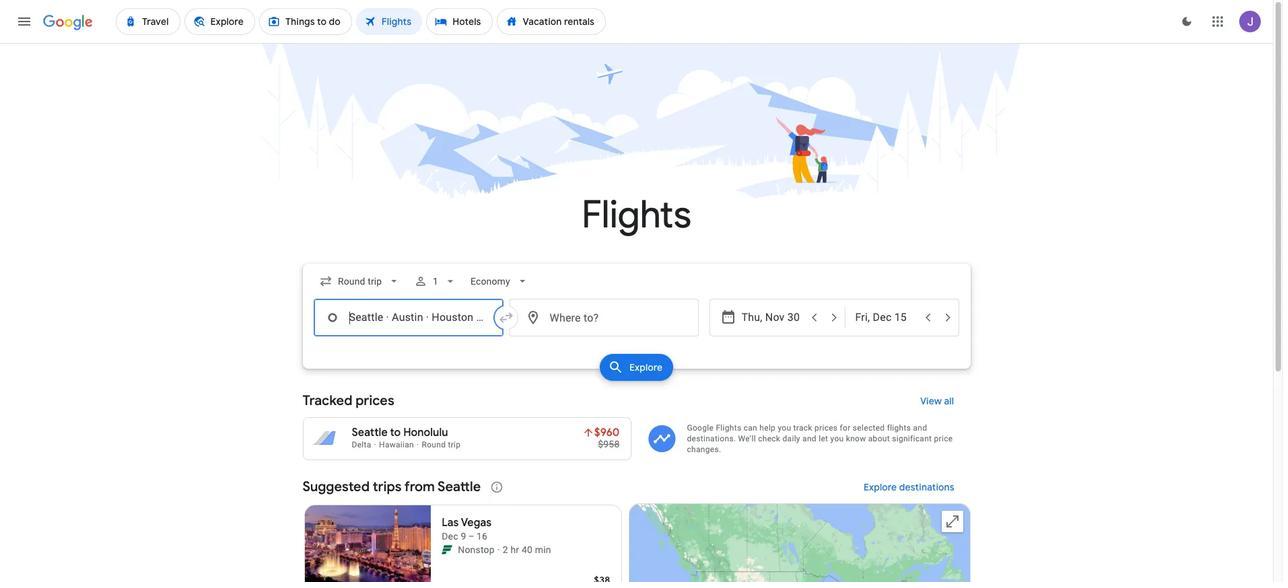 Task type: locate. For each thing, give the bounding box(es) containing it.
honolulu right houston
[[482, 311, 526, 324]]

0 horizontal spatial explore
[[629, 361, 662, 374]]

tracked
[[303, 392, 352, 409]]

you
[[778, 423, 791, 433], [830, 434, 844, 444]]

None text field
[[313, 299, 503, 337]]

prices inside "google flights can help you track prices for selected flights and destinations. we'll check daily and let you know about significant price changes."
[[815, 423, 838, 433]]

0 horizontal spatial and
[[802, 434, 816, 444]]

know
[[846, 434, 866, 444]]

Flight search field
[[292, 264, 981, 385]]

1 horizontal spatial ·
[[426, 311, 429, 324]]

significant
[[892, 434, 932, 444]]

0 vertical spatial seattle
[[349, 311, 383, 324]]

destinations.
[[687, 434, 736, 444]]

explore inside 'button'
[[863, 481, 897, 493]]

 image inside suggested trips from seattle region
[[497, 543, 500, 557]]

tracked prices
[[303, 392, 394, 409]]

1 button
[[408, 265, 462, 298]]

changes.
[[687, 445, 721, 454]]

1
[[433, 276, 438, 287]]

hawaiian
[[379, 440, 414, 450]]

you up daily
[[778, 423, 791, 433]]

prices
[[356, 392, 394, 409], [815, 423, 838, 433]]

1 horizontal spatial and
[[913, 423, 927, 433]]

0 horizontal spatial you
[[778, 423, 791, 433]]

3 · from the left
[[476, 311, 479, 324]]

seattle to honolulu
[[352, 426, 448, 440]]

honolulu inside tracked prices region
[[403, 426, 448, 440]]

0 vertical spatial you
[[778, 423, 791, 433]]

honolulu
[[482, 311, 526, 324], [403, 426, 448, 440]]

from
[[404, 479, 435, 495]]

nonstop
[[458, 545, 495, 555]]

0 horizontal spatial prices
[[356, 392, 394, 409]]

1 horizontal spatial honolulu
[[482, 311, 526, 324]]

None field
[[313, 269, 406, 293], [465, 269, 534, 293], [313, 269, 406, 293], [465, 269, 534, 293]]

0 vertical spatial honolulu
[[482, 311, 526, 324]]

delta
[[352, 440, 371, 450]]

google flights can help you track prices for selected flights and destinations. we'll check daily and let you know about significant price changes.
[[687, 423, 953, 454]]

0 vertical spatial explore
[[629, 361, 662, 374]]

vegas
[[461, 516, 492, 530]]

check
[[758, 434, 780, 444]]

1 vertical spatial seattle
[[352, 426, 388, 440]]

and up significant
[[913, 423, 927, 433]]

960 US dollars text field
[[594, 426, 620, 440]]

1 vertical spatial prices
[[815, 423, 838, 433]]

0 horizontal spatial ·
[[386, 311, 389, 324]]

0 vertical spatial and
[[913, 423, 927, 433]]

· left austin
[[386, 311, 389, 324]]

 image
[[497, 543, 500, 557]]

trip
[[448, 440, 461, 450]]

explore up tracked prices region
[[629, 361, 662, 374]]

1 vertical spatial flights
[[716, 423, 741, 433]]

prices up to
[[356, 392, 394, 409]]

explore for explore
[[629, 361, 662, 374]]

view all
[[920, 395, 954, 407]]

can
[[744, 423, 757, 433]]

flights
[[582, 191, 691, 239], [716, 423, 741, 433]]

explore left the destinations
[[863, 481, 897, 493]]

1 horizontal spatial you
[[830, 434, 844, 444]]

1 vertical spatial honolulu
[[403, 426, 448, 440]]

2 horizontal spatial ·
[[476, 311, 479, 324]]

trips
[[373, 479, 402, 495]]

seattle up las
[[437, 479, 481, 495]]

1 horizontal spatial prices
[[815, 423, 838, 433]]

none text field inside flight search box
[[313, 299, 503, 337]]

958 US dollars text field
[[598, 439, 620, 450]]

seattle
[[349, 311, 383, 324], [352, 426, 388, 440], [437, 479, 481, 495]]

honolulu up the "round"
[[403, 426, 448, 440]]

Where to? text field
[[509, 299, 698, 337]]

and down track at the right of the page
[[802, 434, 816, 444]]

seattle inside tracked prices region
[[352, 426, 388, 440]]

0 horizontal spatial flights
[[582, 191, 691, 239]]

· right houston
[[476, 311, 479, 324]]

seattle up delta
[[352, 426, 388, 440]]

seattle for seattle · austin · houston · honolulu
[[349, 311, 383, 324]]

· right austin
[[426, 311, 429, 324]]

seattle left austin
[[349, 311, 383, 324]]

1 vertical spatial explore
[[863, 481, 897, 493]]

destinations
[[899, 481, 954, 493]]

explore destinations
[[863, 481, 954, 493]]

explore inside button
[[629, 361, 662, 374]]

and
[[913, 423, 927, 433], [802, 434, 816, 444]]

1 vertical spatial and
[[802, 434, 816, 444]]

explore
[[629, 361, 662, 374], [863, 481, 897, 493]]

frontier image
[[442, 545, 452, 555]]

 image
[[374, 440, 376, 450]]

seattle inside flight search box
[[349, 311, 383, 324]]

$960
[[594, 426, 620, 440]]

1 horizontal spatial flights
[[716, 423, 741, 433]]

round
[[422, 440, 446, 450]]

tracked prices region
[[303, 385, 970, 460]]

0 vertical spatial flights
[[582, 191, 691, 239]]

prices up let
[[815, 423, 838, 433]]

about
[[868, 434, 890, 444]]

·
[[386, 311, 389, 324], [426, 311, 429, 324], [476, 311, 479, 324]]

0 horizontal spatial honolulu
[[403, 426, 448, 440]]

main menu image
[[16, 13, 32, 30]]

2 vertical spatial seattle
[[437, 479, 481, 495]]

0 vertical spatial prices
[[356, 392, 394, 409]]

1 horizontal spatial explore
[[863, 481, 897, 493]]

austin
[[392, 311, 423, 324]]

you down "for"
[[830, 434, 844, 444]]



Task type: vqa. For each thing, say whether or not it's contained in the screenshot.
organises
no



Task type: describe. For each thing, give the bounding box(es) containing it.
suggested trips from seattle region
[[303, 471, 970, 582]]

to
[[390, 426, 401, 440]]

suggested
[[303, 479, 370, 495]]

2
[[503, 545, 508, 555]]

1 vertical spatial you
[[830, 434, 844, 444]]

view
[[920, 395, 942, 407]]

suggested trips from seattle
[[303, 479, 481, 495]]

40
[[522, 545, 532, 555]]

seattle · austin · houston · honolulu
[[349, 311, 526, 324]]

9 – 16
[[461, 531, 487, 542]]

daily
[[783, 434, 800, 444]]

seattle for seattle to honolulu
[[352, 426, 388, 440]]

2 · from the left
[[426, 311, 429, 324]]

$958
[[598, 439, 620, 450]]

all
[[944, 395, 954, 407]]

Departure text field
[[741, 300, 803, 336]]

change appearance image
[[1171, 5, 1203, 38]]

las
[[442, 516, 459, 530]]

min
[[535, 545, 551, 555]]

explore for explore destinations
[[863, 481, 897, 493]]

explore destinations button
[[847, 471, 970, 504]]

 image inside tracked prices region
[[374, 440, 376, 450]]

hr
[[511, 545, 519, 555]]

dec
[[442, 531, 458, 542]]

google
[[687, 423, 714, 433]]

houston
[[432, 311, 473, 324]]

38 US dollars text field
[[594, 574, 610, 582]]

2 hr 40 min
[[503, 545, 551, 555]]

las vegas dec 9 – 16
[[442, 516, 492, 542]]

selected
[[853, 423, 885, 433]]

seattle inside region
[[437, 479, 481, 495]]

Return text field
[[855, 300, 917, 336]]

flights inside "google flights can help you track prices for selected flights and destinations. we'll check daily and let you know about significant price changes."
[[716, 423, 741, 433]]

flights
[[887, 423, 911, 433]]

price
[[934, 434, 953, 444]]

1 · from the left
[[386, 311, 389, 324]]

for
[[840, 423, 851, 433]]

honolulu inside flight search box
[[482, 311, 526, 324]]

track
[[793, 423, 812, 433]]

explore button
[[600, 354, 673, 381]]

let
[[819, 434, 828, 444]]

we'll
[[738, 434, 756, 444]]

round trip
[[422, 440, 461, 450]]

help
[[759, 423, 776, 433]]



